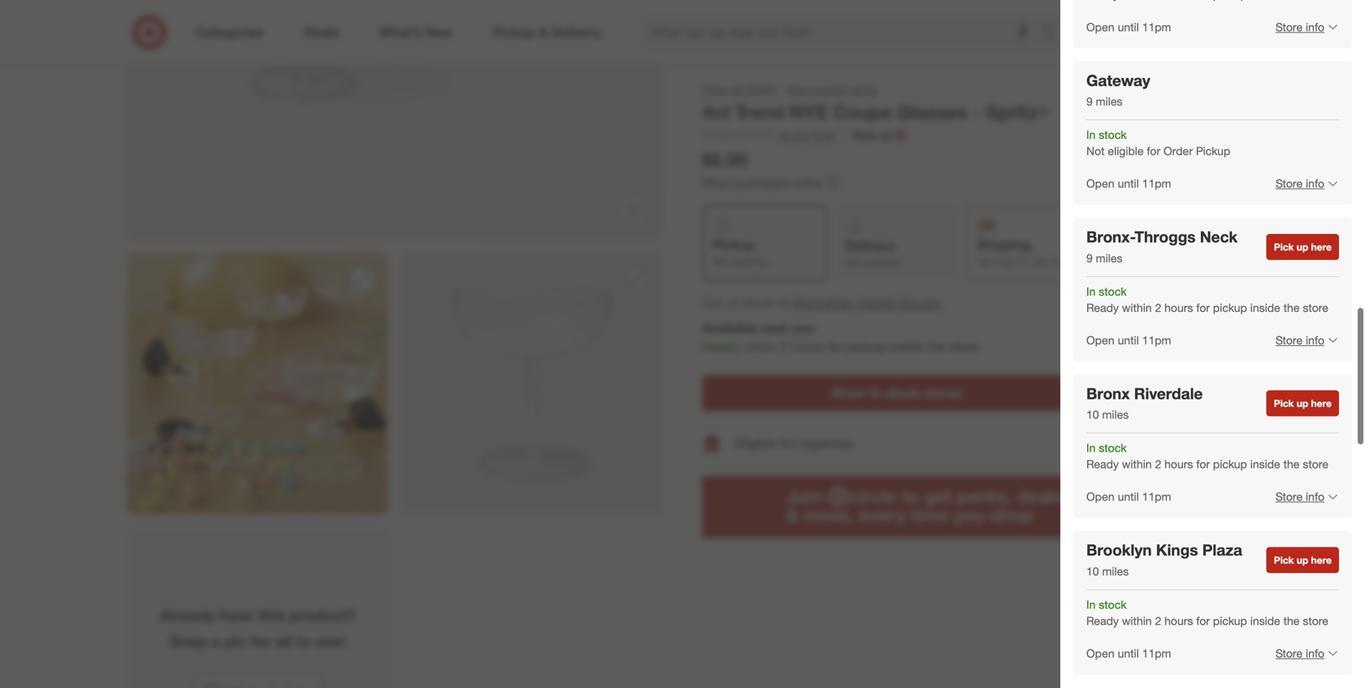 Task type: vqa. For each thing, say whether or not it's contained in the screenshot.
Need a pick-me-up? Place your order in the Target app once your Drive Up order is ready & a Target team member will bring your Starbucks order along with your purchase.
no



Task type: describe. For each thing, give the bounding box(es) containing it.
within for bronx-
[[1122, 301, 1152, 315]]

for inside already have this product? snap a pic for all to see!
[[251, 632, 271, 651]]

1 horizontal spatial all
[[732, 82, 743, 96]]

pickup for brooklyn kings plaza
[[1213, 614, 1247, 628]]

be the first! link
[[702, 127, 836, 144]]

4ct trend nye coupe glasses - spritz&#8482;, 3 of 4 image
[[401, 253, 663, 514]]

search button
[[1034, 15, 1073, 54]]

inside for bronx riverdale
[[1250, 457, 1280, 471]]

up for bronx riverdale
[[1297, 398, 1308, 410]]

ready inside available near you ready within 2 hours for pickup inside the store
[[702, 339, 739, 355]]

pic
[[224, 632, 246, 651]]

until for bronx
[[1118, 490, 1139, 504]]

here for bronx-throggs neck
[[1311, 241, 1332, 253]]

sponsored
[[1190, 540, 1238, 552]]

gateway
[[1086, 71, 1150, 90]]

stock down brooklyn
[[1099, 597, 1127, 612]]

pickup for bronx riverdale
[[1213, 457, 1247, 471]]

store for bronx-throggs neck
[[1276, 333, 1303, 347]]

for inside available near you ready within 2 hours for pickup inside the store
[[828, 339, 843, 355]]

within for brooklyn
[[1122, 614, 1152, 628]]

available for pickup
[[731, 256, 769, 268]]

here for bronx riverdale
[[1311, 398, 1332, 410]]

until for bronx-
[[1118, 333, 1139, 347]]

already have this product? snap a pic for all to see!
[[160, 606, 355, 651]]

show in-stock stores button
[[702, 376, 1092, 411]]

store info button for bronx-throggs neck
[[1265, 322, 1339, 358]]

up for bronx-throggs neck
[[1297, 241, 1308, 253]]

store inside available near you ready within 2 hours for pickup inside the store
[[949, 339, 979, 355]]

shop all spritz
[[702, 82, 776, 96]]

riverdale
[[1134, 384, 1203, 403]]

near
[[761, 320, 789, 336]]

info for bronx-throggs neck
[[1306, 333, 1325, 347]]

you
[[793, 320, 815, 336]]

fri,
[[1017, 256, 1030, 268]]

not inside "in stock not eligible for order pickup"
[[1086, 144, 1105, 158]]

hours for bronx
[[1165, 457, 1193, 471]]

online
[[792, 176, 823, 190]]

hours for brooklyn
[[1165, 614, 1193, 628]]

bronx-
[[1086, 228, 1135, 246]]

manhattan
[[792, 295, 854, 311]]

here for brooklyn kings plaza
[[1311, 554, 1332, 566]]

product?
[[289, 606, 355, 625]]

to
[[296, 632, 311, 651]]

trend
[[735, 101, 784, 124]]

neck
[[1200, 228, 1238, 246]]

show
[[832, 385, 866, 401]]

1 store info button from the top
[[1265, 9, 1339, 45]]

stock down "bronx"
[[1099, 441, 1127, 455]]

store for brooklyn kings plaza
[[1303, 614, 1329, 628]]

by
[[1003, 256, 1014, 268]]

bronx riverdale 10 miles
[[1086, 384, 1203, 422]]

pick up here for bronx riverdale
[[1274, 398, 1332, 410]]

store info button for brooklyn kings plaza
[[1265, 636, 1339, 671]]

be the first!
[[778, 128, 836, 142]]

1 vertical spatial at
[[777, 295, 788, 311]]

for down brooklyn kings plaza 10 miles
[[1196, 614, 1210, 628]]

miles inside bronx-throggs neck 9 miles
[[1096, 251, 1123, 265]]

for down neck
[[1196, 301, 1210, 315]]

pickup inside available near you ready within 2 hours for pickup inside the store
[[847, 339, 886, 355]]

delivery
[[846, 238, 896, 253]]

inside for brooklyn kings plaza
[[1250, 614, 1280, 628]]

stock down bronx-
[[1099, 284, 1127, 298]]

spritz
[[747, 82, 776, 96]]

What can we help you find? suggestions appear below search field
[[641, 15, 1046, 50]]

herald
[[858, 295, 896, 311]]

the for bronx riverdale
[[1284, 457, 1300, 471]]

spritz™
[[986, 101, 1049, 124]]

already
[[160, 606, 215, 625]]

get
[[977, 256, 993, 268]]

eligible
[[735, 436, 776, 452]]

shipping
[[977, 237, 1031, 253]]

9 inside the gateway 9 miles
[[1086, 94, 1093, 109]]

in-
[[870, 385, 886, 401]]

plaza
[[1202, 541, 1242, 560]]

stock inside "in stock not eligible for order pickup"
[[1099, 128, 1127, 142]]

in for brooklyn
[[1086, 597, 1096, 612]]

-
[[973, 101, 981, 124]]

pick up here for bronx-throggs neck
[[1274, 241, 1332, 253]]

2 open until 11pm from the top
[[1086, 176, 1171, 191]]

1 11pm from the top
[[1142, 20, 1171, 34]]

1 until from the top
[[1118, 20, 1139, 34]]

in stock ready within 2 hours for pickup inside the store for throggs
[[1086, 284, 1329, 315]]

brooklyn
[[1086, 541, 1152, 560]]

view similar items button
[[786, 81, 877, 98]]

2 for bronx
[[1155, 457, 1161, 471]]

out of stock at manhattan herald square
[[702, 295, 941, 311]]

store info button for bronx riverdale
[[1265, 479, 1339, 515]]

it
[[996, 256, 1001, 268]]

have
[[219, 606, 254, 625]]

2 until from the top
[[1118, 176, 1139, 191]]

in for bronx-
[[1086, 284, 1096, 298]]

store for brooklyn kings plaza
[[1276, 646, 1303, 660]]

view similar items
[[786, 82, 877, 96]]

square
[[900, 295, 941, 311]]

10 inside brooklyn kings plaza 10 miles
[[1086, 564, 1099, 578]]

4ct trend nye coupe glasses - spritz&#8482;, 2 of 4 image
[[127, 253, 388, 514]]

hours inside available near you ready within 2 hours for pickup inside the store
[[791, 339, 824, 355]]

11pm for kings
[[1142, 646, 1171, 660]]

ready for bronx-
[[1086, 301, 1119, 315]]

registries
[[799, 436, 853, 452]]

dec
[[1032, 256, 1050, 268]]



Task type: locate. For each thing, give the bounding box(es) containing it.
5 store from the top
[[1276, 646, 1303, 660]]

0 horizontal spatial available
[[731, 256, 769, 268]]

available
[[702, 320, 758, 336]]

miles down gateway
[[1096, 94, 1123, 109]]

this
[[258, 606, 285, 625]]

1 10 from the top
[[1086, 408, 1099, 422]]

in stock ready within 2 hours for pickup inside the store
[[1086, 284, 1329, 315], [1086, 441, 1329, 471], [1086, 597, 1329, 628]]

within down bronx riverdale 10 miles
[[1122, 457, 1152, 471]]

3 open from the top
[[1086, 333, 1115, 347]]

in stock ready within 2 hours for pickup inside the store down neck
[[1086, 284, 1329, 315]]

1 vertical spatial pickup
[[713, 237, 755, 253]]

miles inside the gateway 9 miles
[[1096, 94, 1123, 109]]

not down delivery
[[846, 256, 861, 269]]

1 in from the top
[[1086, 128, 1096, 142]]

0 vertical spatial pick up here button
[[1267, 234, 1339, 260]]

pick up here button for bronx riverdale
[[1267, 391, 1339, 417]]

in stock ready within 2 hours for pickup inside the store down plaza
[[1086, 597, 1329, 628]]

shop
[[702, 82, 729, 96]]

pickup
[[1196, 144, 1230, 158], [713, 237, 755, 253]]

1 horizontal spatial pickup
[[1196, 144, 1230, 158]]

eligible
[[1108, 144, 1144, 158]]

miles inside bronx riverdale 10 miles
[[1102, 408, 1129, 422]]

the inside be the first! link
[[795, 128, 811, 142]]

2 pick from the top
[[1274, 398, 1294, 410]]

1 open from the top
[[1086, 20, 1115, 34]]

5 store info from the top
[[1276, 646, 1325, 660]]

pickup up of
[[713, 237, 755, 253]]

of
[[727, 295, 738, 311]]

pickup right order
[[1196, 144, 1230, 158]]

2 vertical spatial up
[[1297, 554, 1308, 566]]

3 open until 11pm from the top
[[1086, 333, 1171, 347]]

available inside pickup not available
[[731, 256, 769, 268]]

stock right of
[[742, 295, 774, 311]]

for down riverdale
[[1196, 457, 1210, 471]]

hours down bronx riverdale 10 miles
[[1165, 457, 1193, 471]]

1 store info from the top
[[1276, 20, 1325, 34]]

available
[[731, 256, 769, 268], [864, 256, 902, 269]]

10 inside bronx riverdale 10 miles
[[1086, 408, 1099, 422]]

3 here from the top
[[1311, 554, 1332, 566]]

4 11pm from the top
[[1142, 490, 1171, 504]]

all right the shop
[[732, 82, 743, 96]]

10
[[1086, 408, 1099, 422], [1086, 564, 1099, 578]]

2 10 from the top
[[1086, 564, 1099, 578]]

2 for brooklyn
[[1155, 614, 1161, 628]]

show in-stock stores
[[832, 385, 963, 401]]

3 until from the top
[[1118, 333, 1139, 347]]

in stock not eligible for order pickup
[[1086, 128, 1230, 158]]

4 info from the top
[[1306, 490, 1325, 504]]

3 info from the top
[[1306, 333, 1325, 347]]

inside
[[1250, 301, 1280, 315], [889, 339, 924, 355], [1250, 457, 1280, 471], [1250, 614, 1280, 628]]

advertisement region
[[702, 476, 1238, 538]]

0 vertical spatial up
[[1297, 241, 1308, 253]]

10 down brooklyn
[[1086, 564, 1099, 578]]

5 store info button from the top
[[1265, 636, 1339, 671]]

until
[[1118, 20, 1139, 34], [1118, 176, 1139, 191], [1118, 333, 1139, 347], [1118, 490, 1139, 504], [1118, 646, 1139, 660]]

gateway 9 miles
[[1086, 71, 1150, 109]]

2 store from the top
[[1276, 176, 1303, 191]]

not for pickup
[[713, 256, 728, 268]]

ready down available
[[702, 339, 739, 355]]

4 open until 11pm from the top
[[1086, 490, 1171, 504]]

3 store info from the top
[[1276, 333, 1325, 347]]

2 for bronx-
[[1155, 301, 1161, 315]]

3 in stock ready within 2 hours for pickup inside the store from the top
[[1086, 597, 1329, 628]]

purchased
[[735, 176, 789, 190]]

2 horizontal spatial not
[[1086, 144, 1105, 158]]

1 horizontal spatial not
[[846, 256, 861, 269]]

2 11pm from the top
[[1142, 176, 1171, 191]]

2 store info from the top
[[1276, 176, 1325, 191]]

pick for brooklyn kings plaza
[[1274, 554, 1294, 566]]

bronx
[[1086, 384, 1130, 403]]

miles down brooklyn
[[1102, 564, 1129, 578]]

1 pick up here button from the top
[[1267, 234, 1339, 260]]

for inside "in stock not eligible for order pickup"
[[1147, 144, 1160, 158]]

0 vertical spatial pick
[[1274, 241, 1294, 253]]

0 vertical spatial 9
[[1086, 94, 1093, 109]]

0 horizontal spatial pickup
[[713, 237, 755, 253]]

in stock ready within 2 hours for pickup inside the store for kings
[[1086, 597, 1329, 628]]

$5.00
[[702, 148, 748, 171]]

all left to
[[275, 632, 292, 651]]

hours down you
[[791, 339, 824, 355]]

1 vertical spatial 10
[[1086, 564, 1099, 578]]

miles inside brooklyn kings plaza 10 miles
[[1102, 564, 1129, 578]]

1 vertical spatial pick
[[1274, 398, 1294, 410]]

when
[[702, 176, 732, 190]]

stock
[[1099, 128, 1127, 142], [1099, 284, 1127, 298], [742, 295, 774, 311], [886, 385, 920, 401], [1099, 441, 1127, 455], [1099, 597, 1127, 612]]

2 vertical spatial pick up here button
[[1267, 547, 1339, 573]]

in for bronx
[[1086, 441, 1096, 455]]

2 vertical spatial here
[[1311, 554, 1332, 566]]

stores
[[924, 385, 963, 401]]

1 open until 11pm from the top
[[1086, 20, 1171, 34]]

0 vertical spatial pick up here
[[1274, 241, 1332, 253]]

0 vertical spatial here
[[1311, 241, 1332, 253]]

3 store info button from the top
[[1265, 322, 1339, 358]]

in down "bronx"
[[1086, 441, 1096, 455]]

pick up here button for brooklyn kings plaza
[[1267, 547, 1339, 573]]

within inside available near you ready within 2 hours for pickup inside the store
[[743, 339, 777, 355]]

miles down "bronx"
[[1102, 408, 1129, 422]]

within down brooklyn kings plaza 10 miles
[[1122, 614, 1152, 628]]

available near you ready within 2 hours for pickup inside the store
[[702, 320, 979, 355]]

4ct trend nye coupe glasses - spritz™
[[702, 101, 1049, 124]]

4 open from the top
[[1086, 490, 1115, 504]]

in stock ready within 2 hours for pickup inside the store down riverdale
[[1086, 441, 1329, 471]]

open
[[1086, 20, 1115, 34], [1086, 176, 1115, 191], [1086, 333, 1115, 347], [1086, 490, 1115, 504], [1086, 646, 1115, 660]]

4ct trend nye coupe glasses - spritz&#8482;, 1 of 4 image
[[127, 0, 663, 240]]

1 pick up here from the top
[[1274, 241, 1332, 253]]

in stock ready within 2 hours for pickup inside the store for riverdale
[[1086, 441, 1329, 471]]

in down bronx-
[[1086, 284, 1096, 298]]

first!
[[814, 128, 836, 142]]

2
[[1155, 301, 1161, 315], [781, 339, 788, 355], [1155, 457, 1161, 471], [1155, 614, 1161, 628]]

1 vertical spatial here
[[1311, 398, 1332, 410]]

not up out
[[713, 256, 728, 268]]

2 9 from the top
[[1086, 251, 1093, 265]]

open until 11pm
[[1086, 20, 1171, 34], [1086, 176, 1171, 191], [1086, 333, 1171, 347], [1086, 490, 1171, 504], [1086, 646, 1171, 660]]

hours down bronx-throggs neck 9 miles on the top of page
[[1165, 301, 1193, 315]]

the for brooklyn kings plaza
[[1284, 614, 1300, 628]]

pick up here button
[[1267, 234, 1339, 260], [1267, 391, 1339, 417], [1267, 547, 1339, 573]]

11pm for riverdale
[[1142, 490, 1171, 504]]

view
[[786, 82, 810, 96]]

be
[[778, 128, 792, 142]]

see!
[[316, 632, 346, 651]]

1 in stock ready within 2 hours for pickup inside the store from the top
[[1086, 284, 1329, 315]]

within down bronx-throggs neck 9 miles on the top of page
[[1122, 301, 1152, 315]]

0 vertical spatial 10
[[1086, 408, 1099, 422]]

3 pick up here from the top
[[1274, 554, 1332, 566]]

ready down bronx-
[[1086, 301, 1119, 315]]

1 vertical spatial pick up here
[[1274, 398, 1332, 410]]

2 here from the top
[[1311, 398, 1332, 410]]

pickup inside pickup not available
[[713, 237, 755, 253]]

3 in from the top
[[1086, 441, 1096, 455]]

ready for bronx
[[1086, 457, 1119, 471]]

9 down gateway
[[1086, 94, 1093, 109]]

2 down brooklyn kings plaza 10 miles
[[1155, 614, 1161, 628]]

info for brooklyn kings plaza
[[1306, 646, 1325, 660]]

5 until from the top
[[1118, 646, 1139, 660]]

items
[[849, 82, 877, 96]]

4 store info from the top
[[1276, 490, 1325, 504]]

in inside "in stock not eligible for order pickup"
[[1086, 128, 1096, 142]]

stock up eligible on the right
[[1099, 128, 1127, 142]]

here
[[1311, 241, 1332, 253], [1311, 398, 1332, 410], [1311, 554, 1332, 566]]

open until 11pm for brooklyn
[[1086, 646, 1171, 660]]

brooklyn kings plaza 10 miles
[[1086, 541, 1242, 578]]

11pm for throggs
[[1142, 333, 1171, 347]]

ready down brooklyn
[[1086, 614, 1119, 628]]

until for brooklyn
[[1118, 646, 1139, 660]]

4ct
[[702, 101, 730, 124]]

store info for bronx-throggs neck
[[1276, 333, 1325, 347]]

5 open from the top
[[1086, 646, 1115, 660]]

2 vertical spatial pick up here
[[1274, 554, 1332, 566]]

3 pick from the top
[[1274, 554, 1294, 566]]

out
[[702, 295, 723, 311]]

similar
[[813, 82, 846, 96]]

2 pick up here from the top
[[1274, 398, 1332, 410]]

available inside delivery not available
[[864, 256, 902, 269]]

1 vertical spatial in stock ready within 2 hours for pickup inside the store
[[1086, 441, 1329, 471]]

open until 11pm for bronx
[[1086, 490, 1171, 504]]

store info for brooklyn kings plaza
[[1276, 646, 1325, 660]]

5 11pm from the top
[[1142, 646, 1171, 660]]

in
[[1086, 128, 1096, 142], [1086, 284, 1096, 298], [1086, 441, 1096, 455], [1086, 597, 1096, 612]]

not inside pickup not available
[[713, 256, 728, 268]]

2 inside available near you ready within 2 hours for pickup inside the store
[[781, 339, 788, 355]]

not inside delivery not available
[[846, 256, 861, 269]]

1 horizontal spatial at
[[880, 128, 891, 142]]

the inside available near you ready within 2 hours for pickup inside the store
[[927, 339, 946, 355]]

5 open until 11pm from the top
[[1086, 646, 1171, 660]]

the for bronx-throggs neck
[[1284, 301, 1300, 315]]

miles down bronx-
[[1096, 251, 1123, 265]]

kings
[[1156, 541, 1198, 560]]

0 vertical spatial at
[[880, 128, 891, 142]]

2 in from the top
[[1086, 284, 1096, 298]]

2 vertical spatial in stock ready within 2 hours for pickup inside the store
[[1086, 597, 1329, 628]]

at
[[880, 128, 891, 142], [777, 295, 788, 311]]

1 pick from the top
[[1274, 241, 1294, 253]]

1 store from the top
[[1276, 20, 1303, 34]]

0 vertical spatial in stock ready within 2 hours for pickup inside the store
[[1086, 284, 1329, 315]]

pick up here button for bronx-throggs neck
[[1267, 234, 1339, 260]]

3 store from the top
[[1276, 333, 1303, 347]]

4 store from the top
[[1276, 490, 1303, 504]]

coupe
[[833, 101, 892, 124]]

in down brooklyn
[[1086, 597, 1096, 612]]

store for bronx-throggs neck
[[1303, 301, 1329, 315]]

eligible for registries
[[735, 436, 853, 452]]

pickup for bronx-throggs neck
[[1213, 301, 1247, 315]]

ready for brooklyn
[[1086, 614, 1119, 628]]

within for bronx
[[1122, 457, 1152, 471]]

for right eligible
[[780, 436, 795, 452]]

1 vertical spatial pick up here button
[[1267, 391, 1339, 417]]

not for delivery
[[846, 256, 861, 269]]

2 down near
[[781, 339, 788, 355]]

0 horizontal spatial at
[[777, 295, 788, 311]]

pick
[[1274, 241, 1294, 253], [1274, 398, 1294, 410], [1274, 554, 1294, 566]]

1 info from the top
[[1306, 20, 1325, 34]]

10 down "bronx"
[[1086, 408, 1099, 422]]

pick for bronx-throggs neck
[[1274, 241, 1294, 253]]

2 in stock ready within 2 hours for pickup inside the store from the top
[[1086, 441, 1329, 471]]

new at
[[853, 128, 891, 142]]

inside for bronx-throggs neck
[[1250, 301, 1280, 315]]

a
[[211, 632, 220, 651]]

0 vertical spatial pickup
[[1196, 144, 1230, 158]]

up for brooklyn kings plaza
[[1297, 554, 1308, 566]]

not left eligible on the right
[[1086, 144, 1105, 158]]

3 up from the top
[[1297, 554, 1308, 566]]

not
[[1086, 144, 1105, 158], [713, 256, 728, 268], [846, 256, 861, 269]]

miles
[[1096, 94, 1123, 109], [1096, 251, 1123, 265], [1102, 408, 1129, 422], [1102, 564, 1129, 578]]

1 up from the top
[[1297, 241, 1308, 253]]

for left order
[[1147, 144, 1160, 158]]

4 store info button from the top
[[1265, 479, 1339, 515]]

throggs
[[1135, 228, 1196, 246]]

store for bronx riverdale
[[1276, 490, 1303, 504]]

bronx-throggs neck 9 miles
[[1086, 228, 1238, 265]]

hours for bronx-
[[1165, 301, 1193, 315]]

open for brooklyn
[[1086, 646, 1115, 660]]

2 up from the top
[[1297, 398, 1308, 410]]

nye
[[789, 101, 828, 124]]

9 inside bronx-throggs neck 9 miles
[[1086, 251, 1093, 265]]

snap
[[169, 632, 207, 651]]

4 until from the top
[[1118, 490, 1139, 504]]

2 down bronx riverdale 10 miles
[[1155, 457, 1161, 471]]

pick for bronx riverdale
[[1274, 398, 1294, 410]]

1 here from the top
[[1311, 241, 1332, 253]]

shipping get it by fri, dec 22
[[977, 237, 1064, 268]]

pickup
[[1213, 301, 1247, 315], [847, 339, 886, 355], [1213, 457, 1247, 471], [1213, 614, 1247, 628]]

open until 11pm for bronx-
[[1086, 333, 1171, 347]]

at up near
[[777, 295, 788, 311]]

new
[[853, 128, 877, 142]]

2 pick up here button from the top
[[1267, 391, 1339, 417]]

store for bronx riverdale
[[1303, 457, 1329, 471]]

2 store info button from the top
[[1265, 166, 1339, 202]]

available for delivery
[[864, 256, 902, 269]]

manhattan herald square button
[[792, 294, 941, 312]]

3 pick up here button from the top
[[1267, 547, 1339, 573]]

22
[[1053, 256, 1064, 268]]

hours down brooklyn kings plaza 10 miles
[[1165, 614, 1193, 628]]

search
[[1034, 26, 1073, 42]]

2 vertical spatial pick
[[1274, 554, 1294, 566]]

1 vertical spatial up
[[1297, 398, 1308, 410]]

stock left stores
[[886, 385, 920, 401]]

info for bronx riverdale
[[1306, 490, 1325, 504]]

dialog containing gateway
[[1060, 0, 1365, 688]]

store info
[[1276, 20, 1325, 34], [1276, 176, 1325, 191], [1276, 333, 1325, 347], [1276, 490, 1325, 504], [1276, 646, 1325, 660]]

all
[[732, 82, 743, 96], [275, 632, 292, 651]]

4 in from the top
[[1086, 597, 1096, 612]]

1 horizontal spatial available
[[864, 256, 902, 269]]

9 down bronx-
[[1086, 251, 1093, 265]]

available up of
[[731, 256, 769, 268]]

5 info from the top
[[1306, 646, 1325, 660]]

pickup inside "in stock not eligible for order pickup"
[[1196, 144, 1230, 158]]

for right pic
[[251, 632, 271, 651]]

pickup not available
[[713, 237, 769, 268]]

2 down bronx-throggs neck 9 miles on the top of page
[[1155, 301, 1161, 315]]

1 vertical spatial 9
[[1086, 251, 1093, 265]]

inside inside available near you ready within 2 hours for pickup inside the store
[[889, 339, 924, 355]]

1 vertical spatial all
[[275, 632, 292, 651]]

pick up here
[[1274, 241, 1332, 253], [1274, 398, 1332, 410], [1274, 554, 1332, 566]]

0 vertical spatial all
[[732, 82, 743, 96]]

ready down "bronx"
[[1086, 457, 1119, 471]]

9
[[1086, 94, 1093, 109], [1086, 251, 1093, 265]]

in down the gateway 9 miles
[[1086, 128, 1096, 142]]

0 horizontal spatial all
[[275, 632, 292, 651]]

2 open from the top
[[1086, 176, 1115, 191]]

0 horizontal spatial not
[[713, 256, 728, 268]]

glasses
[[897, 101, 968, 124]]

open for bronx-
[[1086, 333, 1115, 347]]

the
[[795, 128, 811, 142], [1284, 301, 1300, 315], [927, 339, 946, 355], [1284, 457, 1300, 471], [1284, 614, 1300, 628]]

when purchased online
[[702, 176, 823, 190]]

stock inside button
[[886, 385, 920, 401]]

1 9 from the top
[[1086, 94, 1093, 109]]

delivery not available
[[846, 238, 902, 269]]

for down manhattan
[[828, 339, 843, 355]]

all inside already have this product? snap a pic for all to see!
[[275, 632, 292, 651]]

store info for bronx riverdale
[[1276, 490, 1325, 504]]

order
[[1164, 144, 1193, 158]]

open for bronx
[[1086, 490, 1115, 504]]

dialog
[[1060, 0, 1365, 688]]

at right new
[[880, 128, 891, 142]]

3 11pm from the top
[[1142, 333, 1171, 347]]

pick up here for brooklyn kings plaza
[[1274, 554, 1332, 566]]

available down delivery
[[864, 256, 902, 269]]

2 info from the top
[[1306, 176, 1325, 191]]

within down near
[[743, 339, 777, 355]]



